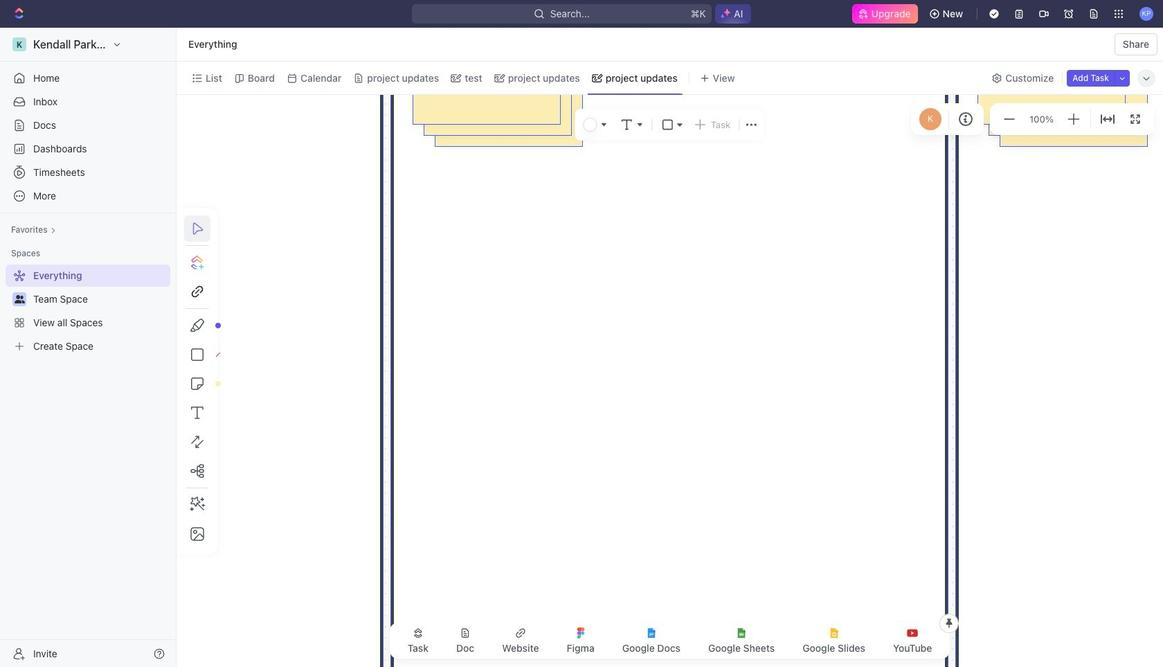 Task type: describe. For each thing, give the bounding box(es) containing it.
sidebar navigation
[[0, 28, 179, 667]]



Task type: vqa. For each thing, say whether or not it's contained in the screenshot.
the Enter Email Text Field
no



Task type: locate. For each thing, give the bounding box(es) containing it.
kendall parks's workspace, , element
[[12, 37, 26, 51]]

user group image
[[14, 295, 25, 303]]

tree
[[6, 265, 170, 357]]

tree inside sidebar navigation
[[6, 265, 170, 357]]



